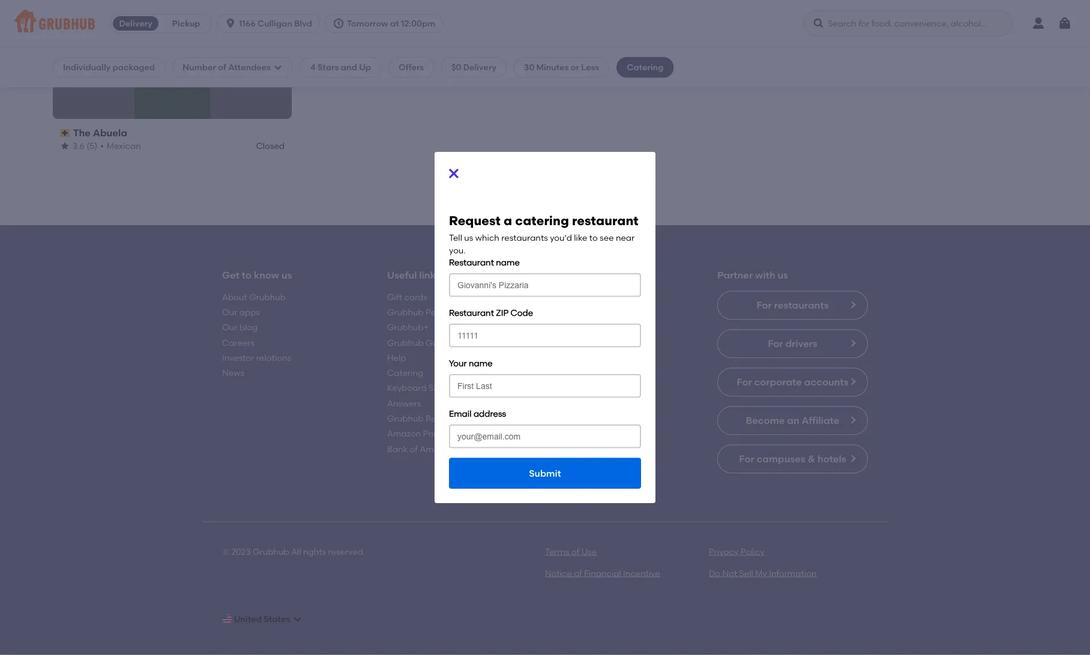 Task type: describe. For each thing, give the bounding box(es) containing it.
catering inside request a catering restaurant tell us which restaurants you'd like to see near you.
[[515, 213, 569, 229]]

grubhub rewards link
[[387, 413, 461, 424]]

grubhub guarantee link
[[387, 337, 470, 348]]

request a catering restaurant tell us which restaurants you'd like to see near you.
[[449, 213, 639, 255]]

youtube
[[553, 337, 587, 348]]

shortcuts
[[429, 383, 468, 393]]

food
[[806, 5, 827, 15]]

main content containing the abuela
[[0, 0, 1091, 655]]

news link
[[222, 368, 244, 378]]

a for request
[[504, 213, 512, 229]]

the abuela link
[[60, 126, 285, 140]]

svg image inside tomorrow at 12:00pm button
[[333, 17, 345, 29]]

number of attendees
[[183, 62, 271, 72]]

terms of use
[[545, 547, 597, 557]]

3.7
[[73, 5, 84, 15]]

instagram
[[553, 322, 595, 332]]

grubhub inside about grubhub our apps our blog careers investor relations news
[[249, 292, 286, 302]]

useful links
[[387, 269, 440, 281]]

for
[[592, 209, 603, 219]]

restaurant zip code
[[449, 308, 533, 318]]

the abuela
[[73, 127, 127, 139]]

us inside request a catering restaurant tell us which restaurants you'd like to see near you.
[[465, 233, 474, 243]]

svg image inside 1166 culligan blvd button
[[225, 17, 237, 29]]

notice of financial incentive
[[545, 568, 661, 579]]

pickup button
[[161, 14, 211, 33]]

instagram youtube
[[553, 322, 595, 348]]

1 our from the top
[[222, 307, 238, 317]]

use
[[582, 547, 597, 557]]

of for number
[[218, 62, 226, 72]]

affiliate
[[802, 415, 840, 426]]

(5) for 3.7 (5)
[[86, 5, 97, 15]]

connect
[[553, 269, 594, 281]]

food truck
[[806, 5, 851, 15]]

pickup
[[172, 18, 200, 29]]

grubhub inside button
[[605, 209, 642, 219]]

attendees
[[228, 62, 271, 72]]

(5) for 3.6 (5)
[[87, 141, 97, 151]]

united states
[[234, 614, 290, 624]]

policy
[[741, 547, 765, 557]]

news
[[222, 368, 244, 378]]

prime
[[423, 429, 447, 439]]

grubhub left 'all'
[[253, 547, 289, 557]]

amazon prime deal link
[[387, 429, 468, 439]]

abuela
[[93, 127, 127, 139]]

useful
[[387, 269, 417, 281]]

apps
[[240, 307, 260, 317]]

zip
[[496, 308, 509, 318]]

$0 delivery
[[452, 62, 497, 72]]

become an affiliate link
[[718, 406, 869, 435]]

Your name text field
[[449, 374, 641, 398]]

our blog link
[[222, 322, 258, 332]]

star icon image for 3.7
[[60, 5, 70, 15]]

facebook
[[553, 292, 593, 302]]

blog
[[240, 322, 258, 332]]

truck
[[829, 5, 851, 15]]

restaurant inside button
[[547, 209, 590, 219]]

30 minutes or less
[[524, 62, 600, 72]]

save this restaurant image
[[267, 54, 281, 68]]

like
[[574, 233, 588, 243]]

1 vertical spatial delivery
[[464, 62, 497, 72]]

information
[[770, 568, 817, 579]]

us right "know"
[[282, 269, 292, 281]]

become
[[746, 415, 785, 426]]

stars
[[318, 62, 339, 72]]

© 2023 grubhub all rights reserved.
[[222, 547, 366, 557]]

for restaurants
[[757, 299, 829, 311]]

gift cards grubhub perks grubhub+ grubhub guarantee help catering keyboard shortcuts answers grubhub rewards amazon prime deal bank of america
[[387, 292, 470, 454]]

language select image
[[222, 614, 232, 624]]

12:00pm
[[401, 18, 436, 29]]

about
[[222, 292, 247, 302]]

grubhub down answers
[[387, 413, 424, 424]]

1 vertical spatial to
[[242, 269, 252, 281]]

keyboard
[[387, 383, 427, 393]]

$0
[[452, 62, 462, 72]]

star icon image for 3.6
[[60, 141, 70, 151]]

financial
[[584, 568, 622, 579]]

terms of use link
[[545, 547, 597, 557]]

see
[[600, 233, 614, 243]]

facebook link
[[553, 292, 593, 302]]

save this restaurant button
[[263, 50, 285, 72]]

a for suggest
[[484, 209, 490, 219]]

partner
[[718, 269, 753, 281]]

perks
[[426, 307, 448, 317]]

for corporate accounts link
[[718, 368, 869, 397]]

for for for drivers
[[768, 338, 784, 349]]

2023
[[231, 547, 251, 557]]

sell
[[740, 568, 754, 579]]

delivery inside button
[[119, 18, 152, 29]]

with for partner
[[756, 269, 776, 281]]

us down near
[[618, 269, 629, 281]]

rewards
[[426, 413, 461, 424]]

0 vertical spatial svg image
[[273, 63, 283, 72]]

do not sell my information link
[[709, 568, 817, 579]]

of for terms
[[572, 547, 580, 557]]

number
[[183, 62, 216, 72]]

links
[[419, 269, 440, 281]]

name for restaurant name
[[496, 257, 520, 267]]

3.6 (5)
[[73, 141, 97, 151]]

the abuela logo image
[[134, 43, 211, 119]]

1166 culligan blvd
[[239, 18, 312, 29]]

answers
[[387, 398, 421, 408]]

investor
[[222, 353, 254, 363]]

help link
[[387, 353, 406, 363]]

get to know us
[[222, 269, 292, 281]]

for corporate accounts
[[737, 376, 849, 388]]

restaurant for restaurant zip code
[[449, 308, 494, 318]]

reserved.
[[328, 547, 366, 557]]

us up for restaurants
[[778, 269, 789, 281]]

tomorrow
[[347, 18, 388, 29]]

restaurant for restaurant name
[[449, 257, 494, 267]]

instagram link
[[553, 322, 595, 332]]

• mexican
[[100, 141, 141, 151]]



Task type: locate. For each thing, give the bounding box(es) containing it.
our up the careers
[[222, 322, 238, 332]]

0 vertical spatial delivery
[[119, 18, 152, 29]]

get
[[222, 269, 240, 281]]

for for for restaurants
[[757, 299, 772, 311]]

for inside for corporate accounts link
[[737, 376, 752, 388]]

for campuses & hotels
[[740, 453, 847, 465]]

0 horizontal spatial svg image
[[273, 63, 283, 72]]

with right connect
[[596, 269, 616, 281]]

1 vertical spatial restaurant
[[449, 308, 494, 318]]

partner with us
[[718, 269, 789, 281]]

2 restaurant from the top
[[449, 308, 494, 318]]

mexican
[[107, 141, 141, 151]]

name
[[496, 257, 520, 267], [469, 358, 493, 368]]

1 vertical spatial name
[[469, 358, 493, 368]]

your
[[449, 358, 467, 368]]

for for for corporate accounts
[[737, 376, 752, 388]]

notice
[[545, 568, 572, 579]]

(5)
[[86, 5, 97, 15], [87, 141, 97, 151]]

1 horizontal spatial a
[[504, 213, 512, 229]]

code
[[511, 308, 533, 318]]

restaurant inside request a catering restaurant tell us which restaurants you'd like to see near you.
[[572, 213, 639, 229]]

up
[[359, 62, 371, 72]]

star icon image down subscription pass icon
[[60, 141, 70, 151]]

grubhub down grubhub+ link
[[387, 337, 424, 348]]

catering link
[[387, 368, 424, 378]]

connect with us
[[553, 269, 629, 281]]

our apps link
[[222, 307, 260, 317]]

know
[[254, 269, 279, 281]]

1 horizontal spatial svg image
[[293, 614, 302, 624]]

name down which
[[496, 257, 520, 267]]

with right partner
[[756, 269, 776, 281]]

gift
[[387, 292, 402, 302]]

email
[[449, 408, 472, 419]]

1 vertical spatial our
[[222, 322, 238, 332]]

1 vertical spatial restaurants
[[775, 299, 829, 311]]

for inside for campuses & hotels link
[[740, 453, 755, 465]]

tell
[[449, 233, 462, 243]]

bank
[[387, 444, 408, 454]]

delivery down 'breakfast'
[[119, 18, 152, 29]]

which
[[476, 233, 500, 243]]

Restaurant ZIP Code telephone field
[[449, 324, 641, 348]]

4 stars and up
[[311, 62, 371, 72]]

0 horizontal spatial restaurants
[[502, 233, 548, 243]]

with for connect
[[596, 269, 616, 281]]

catering
[[511, 209, 545, 219], [515, 213, 569, 229]]

at
[[390, 18, 399, 29]]

for drivers link
[[718, 329, 869, 358]]

1 star icon image from the top
[[60, 5, 70, 15]]

grubhub
[[605, 209, 642, 219], [249, 292, 286, 302], [387, 307, 424, 317], [387, 337, 424, 348], [387, 413, 424, 424], [253, 547, 289, 557]]

restaurant down the you.
[[449, 257, 494, 267]]

blvd
[[294, 18, 312, 29]]

address
[[474, 408, 506, 419]]

subscription pass image
[[60, 129, 71, 137]]

catering up keyboard
[[387, 368, 424, 378]]

2 star icon image from the top
[[60, 141, 70, 151]]

main content
[[0, 0, 1091, 655]]

0 horizontal spatial to
[[242, 269, 252, 281]]

grubhub down "know"
[[249, 292, 286, 302]]

0 vertical spatial star icon image
[[60, 5, 70, 15]]

restaurants down suggest a new catering restaurant for grubhub button
[[502, 233, 548, 243]]

catering right new
[[511, 209, 545, 219]]

suggest
[[449, 209, 482, 219]]

bank of america link
[[387, 444, 455, 454]]

3.7 (5)
[[73, 5, 97, 15]]

relations
[[256, 353, 292, 363]]

incentive
[[624, 568, 661, 579]]

restaurant
[[547, 209, 590, 219], [572, 213, 639, 229]]

1 restaurant from the top
[[449, 257, 494, 267]]

0 horizontal spatial catering
[[387, 368, 424, 378]]

1 vertical spatial svg image
[[293, 614, 302, 624]]

submit
[[529, 468, 561, 479]]

1 horizontal spatial name
[[496, 257, 520, 267]]

1 with from the left
[[596, 269, 616, 281]]

my
[[756, 568, 767, 579]]

for left corporate
[[737, 376, 752, 388]]

1 vertical spatial catering
[[387, 368, 424, 378]]

0 vertical spatial catering
[[627, 62, 664, 72]]

0 vertical spatial restaurants
[[502, 233, 548, 243]]

of right bank
[[410, 444, 418, 454]]

delivery right $0 in the top of the page
[[464, 62, 497, 72]]

0 horizontal spatial name
[[469, 358, 493, 368]]

svg image right attendees
[[273, 63, 283, 72]]

about grubhub our apps our blog careers investor relations news
[[222, 292, 292, 378]]

catering inside gift cards grubhub perks grubhub+ grubhub guarantee help catering keyboard shortcuts answers grubhub rewards amazon prime deal bank of america
[[387, 368, 424, 378]]

request
[[449, 213, 501, 229]]

tomorrow at 12:00pm
[[347, 18, 436, 29]]

keyboard shortcuts link
[[387, 383, 468, 393]]

for restaurants link
[[718, 291, 869, 320]]

rights
[[303, 547, 326, 557]]

you'd
[[550, 233, 572, 243]]

careers link
[[222, 337, 255, 348]]

our down about
[[222, 307, 238, 317]]

catering up you'd
[[515, 213, 569, 229]]

4
[[311, 62, 316, 72]]

(5) left • at the top of page
[[87, 141, 97, 151]]

or
[[571, 62, 580, 72]]

you.
[[449, 245, 466, 255]]

restaurant up you'd
[[547, 209, 590, 219]]

campuses
[[757, 453, 806, 465]]

an
[[788, 415, 800, 426]]

1 horizontal spatial to
[[590, 233, 598, 243]]

of right notice
[[574, 568, 582, 579]]

1 vertical spatial (5)
[[87, 141, 97, 151]]

of left use
[[572, 547, 580, 557]]

star icon image
[[60, 5, 70, 15], [60, 141, 70, 151]]

for down partner with us
[[757, 299, 772, 311]]

do
[[709, 568, 721, 579]]

0 horizontal spatial a
[[484, 209, 490, 219]]

individually
[[63, 62, 111, 72]]

&
[[808, 453, 816, 465]]

grubhub up near
[[605, 209, 642, 219]]

for drivers
[[768, 338, 818, 349]]

to right get
[[242, 269, 252, 281]]

about grubhub link
[[222, 292, 286, 302]]

1 horizontal spatial with
[[756, 269, 776, 281]]

accounts
[[805, 376, 849, 388]]

1 vertical spatial star icon image
[[60, 141, 70, 151]]

restaurant name
[[449, 257, 520, 267]]

all
[[291, 547, 301, 557]]

us
[[465, 233, 474, 243], [282, 269, 292, 281], [618, 269, 629, 281], [778, 269, 789, 281]]

Email address email field
[[449, 425, 641, 448]]

(5) right 3.7
[[86, 5, 97, 15]]

name right the "your"
[[469, 358, 493, 368]]

for inside for drivers link
[[768, 338, 784, 349]]

to inside request a catering restaurant tell us which restaurants you'd like to see near you.
[[590, 233, 598, 243]]

restaurant left 'zip'
[[449, 308, 494, 318]]

0 horizontal spatial delivery
[[119, 18, 152, 29]]

svg image right states
[[293, 614, 302, 624]]

for left campuses
[[740, 453, 755, 465]]

a right request
[[504, 213, 512, 229]]

restaurant up see
[[572, 213, 639, 229]]

name for your name
[[469, 358, 493, 368]]

2 with from the left
[[756, 269, 776, 281]]

delivery button
[[111, 14, 161, 33]]

of for notice
[[574, 568, 582, 579]]

a left new
[[484, 209, 490, 219]]

for for for campuses & hotels
[[740, 453, 755, 465]]

1 horizontal spatial restaurants
[[775, 299, 829, 311]]

with
[[596, 269, 616, 281], [756, 269, 776, 281]]

restaurants up the drivers
[[775, 299, 829, 311]]

©
[[222, 547, 229, 557]]

a inside button
[[484, 209, 490, 219]]

1 horizontal spatial delivery
[[464, 62, 497, 72]]

main navigation navigation
[[0, 0, 1091, 47]]

0 vertical spatial name
[[496, 257, 520, 267]]

for left the drivers
[[768, 338, 784, 349]]

a inside request a catering restaurant tell us which restaurants you'd like to see near you.
[[504, 213, 512, 229]]

0 vertical spatial to
[[590, 233, 598, 243]]

privacy
[[709, 547, 739, 557]]

0 vertical spatial our
[[222, 307, 238, 317]]

answers link
[[387, 398, 421, 408]]

grubhub+ link
[[387, 322, 429, 332]]

0 horizontal spatial with
[[596, 269, 616, 281]]

of inside gift cards grubhub perks grubhub+ grubhub guarantee help catering keyboard shortcuts answers grubhub rewards amazon prime deal bank of america
[[410, 444, 418, 454]]

Restaurant name text field
[[449, 273, 641, 297]]

svg image
[[1058, 16, 1073, 31], [225, 17, 237, 29], [333, 17, 345, 29], [813, 17, 825, 29], [447, 166, 461, 181]]

become an affiliate
[[746, 415, 840, 426]]

1 horizontal spatial catering
[[627, 62, 664, 72]]

0 vertical spatial (5)
[[86, 5, 97, 15]]

0 vertical spatial restaurant
[[449, 257, 494, 267]]

3.6
[[73, 141, 85, 151]]

to right the like
[[590, 233, 598, 243]]

for
[[757, 299, 772, 311], [768, 338, 784, 349], [737, 376, 752, 388], [740, 453, 755, 465]]

grubhub down 'gift cards' link in the top of the page
[[387, 307, 424, 317]]

youtube link
[[553, 337, 587, 348]]

svg image inside united states button
[[293, 614, 302, 624]]

us right tell
[[465, 233, 474, 243]]

2 our from the top
[[222, 322, 238, 332]]

suggest a new catering restaurant for grubhub button
[[444, 204, 647, 225]]

suggest a new catering restaurant for grubhub
[[449, 209, 642, 219]]

email address
[[449, 408, 506, 419]]

svg image
[[273, 63, 283, 72], [293, 614, 302, 624]]

30
[[524, 62, 535, 72]]

a
[[484, 209, 490, 219], [504, 213, 512, 229]]

of right number
[[218, 62, 226, 72]]

star icon image left 3.7
[[60, 5, 70, 15]]

breakfast
[[106, 5, 145, 15]]

restaurants inside request a catering restaurant tell us which restaurants you'd like to see near you.
[[502, 233, 548, 243]]

catering right less
[[627, 62, 664, 72]]

catering inside suggest a new catering restaurant for grubhub button
[[511, 209, 545, 219]]



Task type: vqa. For each thing, say whether or not it's contained in the screenshot.
Grubhub in button
yes



